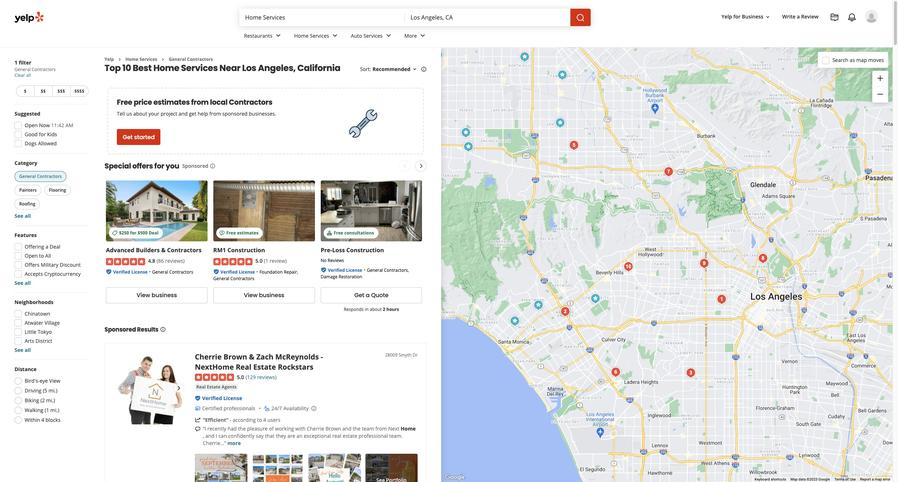 Task type: locate. For each thing, give the bounding box(es) containing it.
16 chevron down v2 image right business
[[765, 14, 771, 20]]

- inside cherrie brown & zach mcreynolds - nexthome real estate rockstars
[[321, 353, 323, 362]]

confidently
[[228, 433, 255, 440]]

- up had
[[230, 417, 232, 424]]

5 star rating image
[[213, 258, 253, 266], [195, 375, 234, 382]]

2 horizontal spatial free
[[334, 230, 343, 237]]

(86
[[157, 258, 164, 265]]

restaurants link
[[238, 26, 289, 47]]

for left business
[[734, 13, 741, 20]]

Find text field
[[245, 13, 399, 21]]

view business down foundation repair, general contractors
[[244, 292, 284, 300]]

reviews
[[328, 258, 344, 264]]

see all button for offering a deal
[[15, 280, 31, 287]]

4 inside option group
[[41, 417, 44, 424]]

services down the find 'text box'
[[310, 32, 329, 39]]

1 see all button from the top
[[15, 213, 31, 220]]

24 chevron down v2 image right auto services
[[384, 31, 393, 40]]

16 chevron down v2 image inside 'yelp for business' button
[[765, 14, 771, 20]]

home services
[[294, 32, 329, 39], [126, 56, 157, 62]]

home services left 16 chevron right v2 icon
[[126, 56, 157, 62]]

verified license down rm1 construction
[[221, 269, 255, 276]]

info icon image
[[311, 406, 317, 412], [311, 406, 317, 412]]

5.0 for 5.0
[[237, 374, 244, 381]]

view business for builders
[[137, 292, 177, 300]]

none field the find
[[245, 13, 399, 21]]

0 vertical spatial home services
[[294, 32, 329, 39]]

None search field
[[239, 9, 592, 26]]

2 none field from the left
[[411, 13, 565, 21]]

sponsored right you
[[182, 163, 209, 170]]

they
[[276, 433, 286, 440]]

0 horizontal spatial deal
[[50, 244, 60, 251]]

2 construction from the left
[[347, 247, 384, 255]]

4.8 star rating image
[[106, 258, 145, 266]]

get inside get a quote button
[[355, 292, 365, 300]]

0 vertical spatial 5 star rating image
[[213, 258, 253, 266]]

open
[[25, 122, 38, 129], [25, 253, 38, 260]]

0 vertical spatial home services link
[[289, 26, 345, 47]]

1 horizontal spatial cherrie
[[307, 426, 324, 433]]

report a map error
[[861, 478, 891, 482]]

free right 16 free estimates v2 image
[[227, 230, 236, 237]]

0 horizontal spatial 4
[[41, 417, 44, 424]]

construction inside the pre-loss construction no reviews
[[347, 247, 384, 255]]

deal right $500
[[149, 230, 159, 237]]

home down the find 'text box'
[[294, 32, 309, 39]]

within 4 blocks
[[25, 417, 61, 424]]

24 chevron down v2 image inside restaurants link
[[274, 31, 283, 40]]

foundation repair, general contractors
[[213, 269, 298, 282]]

yelp for yelp for business
[[722, 13, 733, 20]]

1 horizontal spatial to
[[257, 417, 262, 424]]

4 down walking (1 mi.)
[[41, 417, 44, 424]]

None field
[[245, 13, 399, 21], [411, 13, 565, 21]]

about right the us
[[133, 111, 147, 117]]

google image
[[443, 474, 467, 483]]

0 horizontal spatial 24 chevron down v2 image
[[274, 31, 283, 40]]

(129 reviews)
[[246, 374, 277, 381]]

started
[[134, 133, 155, 142]]

1 open from the top
[[25, 122, 38, 129]]

contractors right clear all link
[[32, 66, 56, 73]]

general inside general contractors, damage restoration
[[367, 268, 383, 274]]

brown up "real"
[[326, 426, 341, 433]]

verified down the 4.8 star rating image at bottom left
[[113, 269, 130, 276]]

16 info v2 image
[[421, 67, 427, 72], [210, 163, 216, 169], [160, 327, 166, 333]]

use
[[850, 478, 856, 482]]

0 horizontal spatial home services link
[[126, 56, 157, 62]]

group containing neighborhoods
[[12, 299, 90, 354]]

to left 'all'
[[39, 253, 44, 260]]

verified
[[328, 268, 345, 274], [113, 269, 130, 276], [221, 269, 238, 276], [202, 396, 222, 403]]

view down foundation repair, general contractors
[[244, 292, 258, 300]]

see up neighborhoods
[[15, 280, 23, 287]]

bird's-
[[25, 378, 40, 385]]

1 vertical spatial 5.0
[[237, 374, 244, 381]]

contractors inside foundation repair, general contractors
[[231, 276, 255, 282]]

a for offering
[[46, 244, 48, 251]]

business
[[742, 13, 764, 20]]

mi.) right (5 on the bottom left of page
[[49, 388, 57, 395]]

(1 for 5.0
[[264, 258, 269, 265]]

pre-loss construction no reviews
[[321, 247, 384, 264]]

1 vertical spatial deal
[[50, 244, 60, 251]]

of left use at bottom
[[846, 478, 849, 482]]

a right report
[[872, 478, 874, 482]]

good handyman la image
[[698, 257, 712, 271]]

1 24 chevron down v2 image from the left
[[274, 31, 283, 40]]

1 vertical spatial (1
[[45, 407, 49, 414]]

16 trending v2 image
[[195, 418, 201, 424]]

construction down consultations
[[347, 247, 384, 255]]

24 chevron down v2 image inside more link
[[419, 31, 427, 40]]

3 see all button from the top
[[15, 347, 31, 354]]

for inside button
[[734, 13, 741, 20]]

0 vertical spatial to
[[39, 253, 44, 260]]

0 vertical spatial from
[[191, 97, 209, 108]]

a up 'all'
[[46, 244, 48, 251]]

clear
[[15, 72, 25, 78]]

view business link down the (86
[[106, 288, 208, 304]]

$$ button
[[34, 86, 52, 97]]

0 vertical spatial 16 chevron down v2 image
[[765, 14, 771, 20]]

verified license down the 4.8 star rating image at bottom left
[[113, 269, 148, 276]]

report a map error link
[[861, 478, 891, 482]]

quote
[[371, 292, 389, 300]]

1 vertical spatial 16 chevron down v2 image
[[412, 67, 418, 72]]

hours
[[387, 307, 399, 313]]

verified license button for rm1 construction
[[221, 269, 255, 276]]

verified down the rm1
[[221, 269, 238, 276]]

mi.) right (2
[[46, 398, 55, 405]]

sponsored
[[222, 111, 248, 117]]

1 horizontal spatial from
[[210, 111, 221, 117]]

california
[[298, 62, 341, 74]]

1 horizontal spatial none field
[[411, 13, 565, 21]]

0 horizontal spatial cherrie
[[195, 353, 222, 362]]

open up good
[[25, 122, 38, 129]]

16 chevron down v2 image right 'recommended' at the left of the page
[[412, 67, 418, 72]]

general contractors right 16 chevron right v2 icon
[[169, 56, 213, 62]]

1 none field from the left
[[245, 13, 399, 21]]

0 horizontal spatial yelp
[[105, 56, 114, 62]]

nexthome
[[195, 363, 234, 372]]

view business link down foundation repair, general contractors
[[213, 288, 315, 304]]

0 vertical spatial see
[[15, 213, 23, 220]]

and right the ,
[[206, 433, 215, 440]]

license for pre-loss construction
[[346, 268, 363, 274]]

2 24 chevron down v2 image from the left
[[419, 31, 427, 40]]

business down foundation
[[259, 292, 284, 300]]

0 horizontal spatial view business
[[137, 292, 177, 300]]

2 24 chevron down v2 image from the left
[[331, 31, 340, 40]]

24 chevron down v2 image
[[274, 31, 283, 40], [331, 31, 340, 40]]

responds
[[344, 307, 364, 313]]

5.0 up foundation repair, general contractors
[[256, 258, 263, 265]]

in
[[365, 307, 369, 313]]

cherrie up nexthome
[[195, 353, 222, 362]]

general contractors up painters
[[19, 174, 62, 180]]

0 vertical spatial deal
[[149, 230, 159, 237]]

the up estate
[[353, 426, 361, 433]]

0 horizontal spatial and
[[179, 111, 188, 117]]

2 see from the top
[[15, 280, 23, 287]]

2 see all button from the top
[[15, 280, 31, 287]]

0 horizontal spatial brown
[[224, 353, 247, 362]]

group containing category
[[13, 160, 90, 220]]

contractors down '4.8 (86 reviews)'
[[169, 269, 193, 276]]

terms
[[835, 478, 845, 482]]

1 24 chevron down v2 image from the left
[[384, 31, 393, 40]]

2 see all from the top
[[15, 280, 31, 287]]

military
[[41, 262, 58, 269]]

16 free estimates v2 image
[[219, 231, 225, 236]]

within
[[25, 417, 40, 424]]

1 vertical spatial real
[[196, 385, 206, 391]]

sponsored
[[182, 163, 209, 170], [105, 326, 136, 334]]

group
[[873, 71, 889, 103], [12, 110, 90, 150], [13, 160, 90, 220], [12, 232, 90, 287], [12, 299, 90, 354]]

0 vertical spatial yelp
[[722, 13, 733, 20]]

all down arts at the bottom of page
[[25, 347, 31, 354]]

16 verified v2 image for rm1 construction
[[213, 269, 219, 275]]

that
[[265, 433, 275, 440]]

next
[[389, 426, 400, 433]]

1 horizontal spatial -
[[321, 353, 323, 362]]

ahi kitchen & bath remodel image
[[508, 314, 523, 329]]

a for write
[[798, 13, 800, 20]]

1 horizontal spatial next image
[[417, 162, 426, 171]]

see all button down accepts in the left of the page
[[15, 280, 31, 287]]

0 horizontal spatial get
[[123, 133, 133, 142]]

search as map moves
[[833, 56, 885, 63]]

view business link for builders
[[106, 288, 208, 304]]

real estate agents
[[196, 385, 237, 391]]

cherrie brown & zach mcreynolds - nexthome real estate rockstars image
[[114, 353, 186, 425]]

2 horizontal spatial from
[[376, 426, 387, 433]]

24 chevron down v2 image for home services
[[331, 31, 340, 40]]

2 view business link from the left
[[213, 288, 315, 304]]

1 horizontal spatial view
[[137, 292, 150, 300]]

estimates up rm1 construction
[[237, 230, 259, 237]]

view business down the (86
[[137, 292, 177, 300]]

free
[[117, 97, 132, 108], [227, 230, 236, 237], [334, 230, 343, 237]]

recommended
[[373, 66, 411, 73]]

0 vertical spatial reviews)
[[165, 258, 185, 265]]

16 chevron down v2 image inside recommended dropdown button
[[412, 67, 418, 72]]

search image
[[576, 13, 585, 22]]

shortcuts
[[771, 478, 787, 482]]

1 vertical spatial home services
[[126, 56, 157, 62]]

estate left "agents"
[[207, 385, 221, 391]]

16 verified v2 image up 16 certified professionals v2 image
[[195, 396, 201, 402]]

3 see from the top
[[15, 347, 23, 354]]

yelp inside button
[[722, 13, 733, 20]]

to up pleasure
[[257, 417, 262, 424]]

mi.) for biking (2 mi.)
[[46, 398, 55, 405]]

2 view business from the left
[[244, 292, 284, 300]]

1 horizontal spatial 24 chevron down v2 image
[[331, 31, 340, 40]]

sponsored for sponsored
[[182, 163, 209, 170]]

a right write at the right top
[[798, 13, 800, 20]]

get a quote button
[[321, 288, 422, 304]]

1 vertical spatial map
[[875, 478, 883, 482]]

1 vertical spatial to
[[257, 417, 262, 424]]

0 vertical spatial &
[[161, 247, 166, 255]]

verified license button up restoration
[[328, 267, 363, 274]]

deal up 'all'
[[50, 244, 60, 251]]

16 chevron down v2 image
[[765, 14, 771, 20], [412, 67, 418, 72]]

1 vertical spatial and
[[343, 426, 352, 433]]

map for moves
[[857, 56, 868, 63]]

0 horizontal spatial map
[[857, 56, 868, 63]]

0 horizontal spatial (1
[[45, 407, 49, 414]]

1
[[15, 59, 17, 66]]

mi.) up blocks
[[50, 407, 59, 414]]

2 vertical spatial mi.)
[[50, 407, 59, 414]]

contractors
[[187, 56, 213, 62], [32, 66, 56, 73], [229, 97, 273, 108], [37, 174, 62, 180], [167, 247, 202, 255], [169, 269, 193, 276], [231, 276, 255, 282]]

1 horizontal spatial estimates
[[237, 230, 259, 237]]

open up 'offers'
[[25, 253, 38, 260]]

1 vertical spatial sponsored
[[105, 326, 136, 334]]

see all down accepts in the left of the page
[[15, 280, 31, 287]]

verified license button down the 4.8 star rating image at bottom left
[[113, 269, 148, 276]]

10
[[122, 62, 131, 74]]

24 chevron down v2 image right restaurants
[[274, 31, 283, 40]]

previous image
[[401, 162, 409, 171]]

good
[[25, 131, 38, 138]]

free up the tell
[[117, 97, 132, 108]]

you
[[166, 161, 179, 172]]

1 horizontal spatial 16 info v2 image
[[210, 163, 216, 169]]

16 chevron right v2 image
[[160, 57, 166, 62]]

atwater
[[25, 320, 43, 327]]

msb builders image
[[553, 116, 568, 130]]

offering a deal
[[25, 244, 60, 251]]

1 vertical spatial yelp
[[105, 56, 114, 62]]

0 horizontal spatial estate
[[207, 385, 221, 391]]

(1 left the review)
[[264, 258, 269, 265]]

reviews) right the (129
[[257, 374, 277, 381]]

24 chevron down v2 image inside home services link
[[331, 31, 340, 40]]

general inside button
[[19, 174, 36, 180]]

and left get
[[179, 111, 188, 117]]

1 horizontal spatial view business link
[[213, 288, 315, 304]]

4
[[41, 417, 44, 424], [263, 417, 266, 424]]

and up estate
[[343, 426, 352, 433]]

get for get a quote
[[355, 292, 365, 300]]

0 vertical spatial general contractors
[[169, 56, 213, 62]]

see all button down roofing button
[[15, 213, 31, 220]]

of inside "i recently had the pleasure of working with cherrie brown and the team from next home , and i can confidently say that they are an exceptional real estate professional team. cherrie…"
[[269, 426, 274, 433]]

estimates up project
[[153, 97, 190, 108]]

0 vertical spatial map
[[857, 56, 868, 63]]

2 open from the top
[[25, 253, 38, 260]]

see for offering a deal
[[15, 280, 23, 287]]

free estimates
[[227, 230, 259, 237]]

0 horizontal spatial reviews)
[[165, 258, 185, 265]]

1 horizontal spatial (1
[[264, 258, 269, 265]]

2 vertical spatial see all
[[15, 347, 31, 354]]

to
[[39, 253, 44, 260], [257, 417, 262, 424]]

option group
[[12, 366, 90, 427]]

as
[[850, 56, 856, 63]]

cherrie
[[195, 353, 222, 362], [307, 426, 324, 433]]

free inside free price estimates from local contractors tell us about your project and get help from sponsored businesses.
[[117, 97, 132, 108]]

0 vertical spatial estimates
[[153, 97, 190, 108]]

auto services
[[351, 32, 383, 39]]

yelp left business
[[722, 13, 733, 20]]

map left error
[[875, 478, 883, 482]]

good for kids
[[25, 131, 57, 138]]

0 vertical spatial cherrie
[[195, 353, 222, 362]]

0 vertical spatial sponsored
[[182, 163, 209, 170]]

- right mcreynolds
[[321, 353, 323, 362]]

option group containing distance
[[12, 366, 90, 427]]

1 horizontal spatial yelp
[[722, 13, 733, 20]]

1 vertical spatial get
[[355, 292, 365, 300]]

24 chevron down v2 image left 'auto'
[[331, 31, 340, 40]]

general inside foundation repair, general contractors
[[213, 276, 230, 282]]

construction
[[228, 247, 265, 255], [347, 247, 384, 255]]

0 horizontal spatial view
[[49, 378, 60, 385]]

projects image
[[831, 13, 840, 22]]

1 horizontal spatial home services
[[294, 32, 329, 39]]

0 vertical spatial 16 verified v2 image
[[106, 269, 112, 275]]

0 vertical spatial and
[[179, 111, 188, 117]]

24/7 availability
[[272, 406, 309, 413]]

license down rm1 construction
[[239, 269, 255, 276]]

general contractors, damage restoration
[[321, 268, 409, 280]]

0 horizontal spatial the
[[238, 426, 246, 433]]

1 horizontal spatial 4
[[263, 417, 266, 424]]

write a review
[[783, 13, 819, 20]]

get inside the get started button
[[123, 133, 133, 142]]

24 chevron down v2 image
[[384, 31, 393, 40], [419, 31, 427, 40]]

all down accepts in the left of the page
[[25, 280, 31, 287]]

1 horizontal spatial 24 chevron down v2 image
[[419, 31, 427, 40]]

1 horizontal spatial get
[[355, 292, 365, 300]]

real up 16 certified professionals v2 image
[[196, 385, 206, 391]]

1 horizontal spatial map
[[875, 478, 883, 482]]

1 vertical spatial mi.)
[[46, 398, 55, 405]]

cherrie inside "i recently had the pleasure of working with cherrie brown and the team from next home , and i can confidently say that they are an exceptional real estate professional team. cherrie…"
[[307, 426, 324, 433]]

reviews)
[[165, 258, 185, 265], [257, 374, 277, 381]]

1 vertical spatial from
[[210, 111, 221, 117]]

1 vertical spatial 16 verified v2 image
[[195, 396, 201, 402]]

for
[[734, 13, 741, 20], [39, 131, 46, 138], [154, 161, 164, 172], [130, 230, 137, 237]]

about left 2
[[370, 307, 382, 313]]

0 vertical spatial estate
[[253, 363, 276, 372]]

general right 16 chevron right v2 icon
[[169, 56, 186, 62]]

general down filter
[[15, 66, 31, 73]]

verified for advanced builders & contractors
[[113, 269, 130, 276]]

home services link down the find 'text box'
[[289, 26, 345, 47]]

advanced builders & contractors link
[[106, 247, 202, 255]]

24 chevron down v2 image right more
[[419, 31, 427, 40]]

(1 for walking
[[45, 407, 49, 414]]

1 4 from the left
[[41, 417, 44, 424]]

real
[[236, 363, 252, 372], [196, 385, 206, 391]]

2 the from the left
[[353, 426, 361, 433]]

map for error
[[875, 478, 883, 482]]

map right the "as"
[[857, 56, 868, 63]]

16 verified v2 image
[[321, 268, 327, 274], [213, 269, 219, 275]]

overland remodeling & builders image
[[558, 305, 573, 319]]

general contractors
[[169, 56, 213, 62], [19, 174, 62, 180], [152, 269, 193, 276]]

maria w. image
[[866, 10, 879, 23]]

1 vertical spatial -
[[230, 417, 232, 424]]

1 construction from the left
[[228, 247, 265, 255]]

24 chevron down v2 image inside the "auto services" link
[[384, 31, 393, 40]]

contractors inside button
[[37, 174, 62, 180]]

map region
[[431, 0, 899, 483]]

notifications image
[[848, 13, 857, 22]]

0 horizontal spatial 16 info v2 image
[[160, 327, 166, 333]]

1 view business from the left
[[137, 292, 177, 300]]

offers
[[132, 161, 153, 172]]

4.8
[[148, 258, 155, 265]]

license down the 4.8 star rating image at bottom left
[[131, 269, 148, 276]]

$500
[[138, 230, 148, 237]]

for inside group
[[39, 131, 46, 138]]

and
[[179, 111, 188, 117], [343, 426, 352, 433], [206, 433, 215, 440]]

2 vertical spatial 16 info v2 image
[[160, 327, 166, 333]]

16 verified v2 image down the rm1
[[213, 269, 219, 275]]

0 horizontal spatial none field
[[245, 13, 399, 21]]

magic hammer development image
[[462, 140, 476, 154]]

16 verified v2 image up damage
[[321, 268, 327, 274]]

1 horizontal spatial reviews)
[[257, 374, 277, 381]]

1 vertical spatial of
[[846, 478, 849, 482]]

$ button
[[16, 86, 34, 97]]

neighborhoods
[[15, 299, 53, 306]]

3 see all from the top
[[15, 347, 31, 354]]

see all button for chinatown
[[15, 347, 31, 354]]

yelp left 16 chevron right v2 image
[[105, 56, 114, 62]]

0 horizontal spatial real
[[196, 385, 206, 391]]

price
[[134, 97, 152, 108]]

contractors up '4.8 (86 reviews)'
[[167, 247, 202, 255]]

0 vertical spatial get
[[123, 133, 133, 142]]

flooring button
[[44, 185, 71, 196]]

deal inside group
[[50, 244, 60, 251]]

view business link for construction
[[213, 288, 315, 304]]

contractors up the 'businesses.'
[[229, 97, 273, 108]]

2 business from the left
[[259, 292, 284, 300]]

pure energy construction image
[[431, 48, 446, 62]]

view right "eye"
[[49, 378, 60, 385]]

5 star rating image up real estate agents
[[195, 375, 234, 382]]

responds in about 2 hours
[[344, 307, 399, 313]]

from down local
[[210, 111, 221, 117]]

see for chinatown
[[15, 347, 23, 354]]

& up '4.8 (86 reviews)'
[[161, 247, 166, 255]]

1 vertical spatial see all
[[15, 280, 31, 287]]

from inside "i recently had the pleasure of working with cherrie brown and the team from next home , and i can confidently say that they are an exceptional real estate professional team. cherrie…"
[[376, 426, 387, 433]]

16 verified v2 image
[[106, 269, 112, 275], [195, 396, 201, 402]]

all down roofing button
[[25, 213, 31, 220]]

businesses.
[[249, 111, 276, 117]]

with
[[296, 426, 306, 433]]

map data ©2023 google
[[791, 478, 831, 482]]

recently
[[208, 426, 226, 433]]

estate down zach
[[253, 363, 276, 372]]

1 view business link from the left
[[106, 288, 208, 304]]

for for kids
[[39, 131, 46, 138]]

1 horizontal spatial brown
[[326, 426, 341, 433]]

smyth
[[399, 353, 412, 359]]

all for category
[[25, 213, 31, 220]]

dr
[[413, 353, 418, 359]]

home services link left 16 chevron right v2 icon
[[126, 56, 157, 62]]

business down '4.8 (86 reviews)'
[[152, 292, 177, 300]]

a inside "element"
[[798, 13, 800, 20]]

24 chevron down v2 image for auto services
[[384, 31, 393, 40]]

slideshow element
[[114, 353, 186, 425]]

1 horizontal spatial view business
[[244, 292, 284, 300]]

1 horizontal spatial of
[[846, 478, 849, 482]]

1 horizontal spatial real
[[236, 363, 252, 372]]

rm1 construction image
[[589, 292, 603, 306]]

1 business from the left
[[152, 292, 177, 300]]

a inside button
[[366, 292, 370, 300]]

a inside group
[[46, 244, 48, 251]]

& inside cherrie brown & zach mcreynolds - nexthome real estate rockstars
[[249, 353, 255, 362]]

for up dogs allowed
[[39, 131, 46, 138]]

top
[[105, 62, 121, 74]]

little
[[25, 329, 36, 336]]

0 horizontal spatial construction
[[228, 247, 265, 255]]

1 vertical spatial open
[[25, 253, 38, 260]]

mi.) for walking (1 mi.)
[[50, 407, 59, 414]]

0 horizontal spatial next image
[[175, 384, 183, 393]]

get left started
[[123, 133, 133, 142]]

best
[[133, 62, 152, 74]]

0 horizontal spatial estimates
[[153, 97, 190, 108]]

0 vertical spatial -
[[321, 353, 323, 362]]

0 vertical spatial 5.0
[[256, 258, 263, 265]]

estate
[[253, 363, 276, 372], [207, 385, 221, 391]]

a for report
[[872, 478, 874, 482]]

brown inside cherrie brown & zach mcreynolds - nexthome real estate rockstars
[[224, 353, 247, 362]]

home up team.
[[401, 426, 416, 433]]

see all for chinatown
[[15, 347, 31, 354]]

16 twenty four seven availability v2 image
[[264, 406, 270, 412]]

roofing button
[[15, 199, 40, 210]]

home right best
[[153, 62, 179, 74]]

next image
[[417, 162, 426, 171], [175, 384, 183, 393]]

sponsored left results
[[105, 326, 136, 334]]

advanced builders & contractors
[[106, 247, 202, 255]]



Task type: vqa. For each thing, say whether or not it's contained in the screenshot.
hours
yes



Task type: describe. For each thing, give the bounding box(es) containing it.
skillsee image
[[715, 292, 730, 307]]

4.8 (86 reviews)
[[148, 258, 185, 265]]

view inside option group
[[49, 378, 60, 385]]

16 speech v2 image
[[195, 427, 201, 433]]

2
[[383, 307, 386, 313]]

contractors,
[[384, 268, 409, 274]]

16 free consultations v2 image
[[327, 231, 332, 236]]

real estate agents link
[[195, 384, 238, 392]]

district
[[36, 338, 52, 345]]

tokyo
[[38, 329, 52, 336]]

24/7
[[272, 406, 282, 413]]

contractors inside free price estimates from local contractors tell us about your project and get help from sponsored businesses.
[[229, 97, 273, 108]]

license up certified professionals
[[223, 396, 242, 403]]

zoom in image
[[877, 74, 885, 83]]

services left 16 chevron right v2 icon
[[140, 56, 157, 62]]

more link
[[228, 441, 241, 448]]

1 see from the top
[[15, 213, 23, 220]]

verified license up certified professionals
[[202, 396, 242, 403]]

team.
[[389, 433, 403, 440]]

hoa construction solutions image
[[756, 251, 771, 266]]

$250 for $500 deal
[[119, 230, 159, 237]]

biking (2 mi.)
[[25, 398, 55, 405]]

verified license button up certified professionals
[[202, 396, 242, 403]]

16 deal v2 image
[[112, 231, 118, 236]]

cherrie inside cherrie brown & zach mcreynolds - nexthome real estate rockstars
[[195, 353, 222, 362]]

Near text field
[[411, 13, 565, 21]]

all inside 1 filter general contractors clear all
[[26, 72, 31, 78]]

distance
[[15, 366, 37, 373]]

business for builders
[[152, 292, 177, 300]]

for left you
[[154, 161, 164, 172]]

1 vertical spatial about
[[370, 307, 382, 313]]

review
[[802, 13, 819, 20]]

estate inside real estate agents button
[[207, 385, 221, 391]]

an
[[297, 433, 303, 440]]

previous image
[[117, 384, 125, 393]]

for for business
[[734, 13, 741, 20]]

advanced builders & contractors image
[[459, 125, 474, 140]]

11:42
[[51, 122, 64, 129]]

services left near at the left
[[181, 62, 218, 74]]

1 horizontal spatial and
[[206, 433, 215, 440]]

brown inside "i recently had the pleasure of working with cherrie brown and the team from next home , and i can confidently say that they are an exceptional real estate professional team. cherrie…"
[[326, 426, 341, 433]]

1 filter general contractors clear all
[[15, 59, 56, 78]]

cherrie brown & zach mcreynolds - nexthome real estate rockstars link
[[195, 353, 323, 372]]

16 verified v2 image for pre-loss construction
[[321, 268, 327, 274]]

$250
[[119, 230, 129, 237]]

0 horizontal spatial from
[[191, 97, 209, 108]]

free for consultations
[[334, 230, 343, 237]]

28009 smyth dr
[[385, 353, 418, 359]]

get started button
[[117, 129, 161, 145]]

restaurants
[[244, 32, 273, 39]]

"i
[[203, 426, 206, 433]]

24 chevron down v2 image for more
[[419, 31, 427, 40]]

error
[[883, 478, 891, 482]]

painters
[[19, 187, 37, 194]]

team
[[362, 426, 374, 433]]

$$$$
[[74, 88, 84, 94]]

more
[[405, 32, 417, 39]]

empire home remodeling image
[[567, 138, 582, 153]]

home upgrade specialist image
[[622, 260, 636, 274]]

2 vertical spatial general contractors
[[152, 269, 193, 276]]

general down the (86
[[152, 269, 168, 276]]

"efficient" - according to 4 users
[[203, 417, 281, 424]]

(2
[[40, 398, 45, 405]]

0 horizontal spatial home services
[[126, 56, 157, 62]]

1 vertical spatial home services link
[[126, 56, 157, 62]]

user actions element
[[716, 9, 889, 54]]

arts district
[[25, 338, 52, 345]]

foundation
[[260, 269, 283, 276]]

0 horizontal spatial -
[[230, 417, 232, 424]]

"efficient"
[[203, 417, 229, 424]]

all for features
[[25, 280, 31, 287]]

builders
[[136, 247, 160, 255]]

am
[[66, 122, 73, 129]]

overland remodeling & builders image
[[558, 305, 573, 319]]

clear all link
[[15, 72, 31, 78]]

real inside cherrie brown & zach mcreynolds - nexthome real estate rockstars
[[236, 363, 252, 372]]

verified license button for pre-loss construction
[[328, 267, 363, 274]]

group containing suggested
[[12, 110, 90, 150]]

business categories element
[[238, 26, 879, 47]]

four seasons builders image
[[662, 165, 677, 179]]

open for open now 11:42 am
[[25, 122, 38, 129]]

real
[[333, 433, 342, 440]]

verified license for advanced builders & contractors
[[113, 269, 148, 276]]

jr services image
[[518, 50, 532, 64]]

& for zach
[[249, 353, 255, 362]]

general contractors button
[[15, 171, 67, 182]]

zoom out image
[[877, 90, 885, 99]]

certified
[[202, 406, 222, 413]]

more link
[[399, 26, 433, 47]]

services right 'auto'
[[364, 32, 383, 39]]

verified license for pre-loss construction
[[328, 268, 363, 274]]

auto services link
[[345, 26, 399, 47]]

(5
[[43, 388, 47, 395]]

reviews) inside (129 reviews) link
[[257, 374, 277, 381]]

about inside free price estimates from local contractors tell us about your project and get help from sponsored businesses.
[[133, 111, 147, 117]]

a for get
[[366, 292, 370, 300]]

verified license for rm1 construction
[[221, 269, 255, 276]]

open to all
[[25, 253, 51, 260]]

open for open to all
[[25, 253, 38, 260]]

1 vertical spatial next image
[[175, 384, 183, 393]]

contractors left near at the left
[[187, 56, 213, 62]]

verified license button for advanced builders & contractors
[[113, 269, 148, 276]]

cherrie…"
[[203, 441, 226, 448]]

exceptional
[[304, 433, 331, 440]]

suggested
[[15, 110, 40, 117]]

keyboard shortcuts button
[[755, 478, 787, 483]]

free for estimates
[[227, 230, 236, 237]]

mi.) for driving (5 mi.)
[[49, 388, 57, 395]]

home inside business categories element
[[294, 32, 309, 39]]

verified up certified
[[202, 396, 222, 403]]

estimates inside free price estimates from local contractors tell us about your project and get help from sponsored businesses.
[[153, 97, 190, 108]]

repair,
[[284, 269, 298, 276]]

,
[[203, 433, 204, 440]]

0 vertical spatial next image
[[417, 162, 426, 171]]

arts
[[25, 338, 34, 345]]

1 horizontal spatial 16 verified v2 image
[[195, 396, 201, 402]]

(129 reviews) link
[[246, 374, 277, 382]]

for for $500
[[130, 230, 137, 237]]

free price estimates from local contractors image
[[346, 106, 382, 142]]

driving
[[25, 388, 41, 395]]

16 chevron down v2 image for recommended
[[412, 67, 418, 72]]

more
[[228, 441, 241, 448]]

view for builders
[[137, 292, 150, 300]]

$$$
[[58, 88, 65, 94]]

keyboard shortcuts
[[755, 478, 787, 482]]

according
[[233, 417, 256, 424]]

0 horizontal spatial to
[[39, 253, 44, 260]]

general inside 1 filter general contractors clear all
[[15, 66, 31, 73]]

had
[[228, 426, 237, 433]]

get a quote
[[355, 292, 389, 300]]

little tokyo
[[25, 329, 52, 336]]

verified for pre-loss construction
[[328, 268, 345, 274]]

home inside "i recently had the pleasure of working with cherrie brown and the team from next home , and i can confidently say that they are an exceptional real estate professional team. cherrie…"
[[401, 426, 416, 433]]

your
[[149, 111, 159, 117]]

view business for construction
[[244, 292, 284, 300]]

home services inside business categories element
[[294, 32, 329, 39]]

24 chevron down v2 image for restaurants
[[274, 31, 283, 40]]

1 vertical spatial 5 star rating image
[[195, 375, 234, 382]]

view for construction
[[244, 292, 258, 300]]

review)
[[270, 258, 287, 265]]

yelp for yelp link
[[105, 56, 114, 62]]

cryptocurrency
[[44, 271, 81, 278]]

estate inside cherrie brown & zach mcreynolds - nexthome real estate rockstars
[[253, 363, 276, 372]]

none field the near
[[411, 13, 565, 21]]

anchorstrong construction image
[[609, 365, 623, 380]]

a&a home improvements image
[[684, 366, 699, 381]]

availability
[[284, 406, 309, 413]]

project
[[161, 111, 177, 117]]

consultations
[[345, 230, 374, 237]]

all for neighborhoods
[[25, 347, 31, 354]]

group containing features
[[12, 232, 90, 287]]

flooring
[[49, 187, 66, 194]]

2 4 from the left
[[263, 417, 266, 424]]

rm1 construction link
[[213, 247, 265, 255]]

eye
[[40, 378, 48, 385]]

1 horizontal spatial home services link
[[289, 26, 345, 47]]

2 horizontal spatial and
[[343, 426, 352, 433]]

get for get started
[[123, 133, 133, 142]]

la drain experts & rooter service image
[[588, 34, 602, 49]]

license for rm1 construction
[[239, 269, 255, 276]]

no
[[321, 258, 327, 264]]

16 info v2 image for top 10 best home services near los angeles, california
[[421, 67, 427, 72]]

and inside free price estimates from local contractors tell us about your project and get help from sponsored businesses.
[[179, 111, 188, 117]]

16 certified professionals v2 image
[[195, 406, 201, 412]]

see all for offering a deal
[[15, 280, 31, 287]]

5.0 for 5.0 (1 review)
[[256, 258, 263, 265]]

advanced
[[106, 247, 134, 255]]

docc malibu construction image
[[556, 68, 570, 82]]

the ivy builders image
[[532, 298, 546, 313]]

offering
[[25, 244, 44, 251]]

sponsored results
[[105, 326, 159, 334]]

license for advanced builders & contractors
[[131, 269, 148, 276]]

1 horizontal spatial deal
[[149, 230, 159, 237]]

now
[[39, 122, 50, 129]]

pleasure
[[247, 426, 268, 433]]

rockstars
[[278, 363, 314, 372]]

offers military discount
[[25, 262, 81, 269]]

free for price
[[117, 97, 132, 108]]

16 chevron down v2 image for yelp for business
[[765, 14, 771, 20]]

walking (1 mi.)
[[25, 407, 59, 414]]

sponsored for sponsored results
[[105, 326, 136, 334]]

general contractors inside button
[[19, 174, 62, 180]]

16 chevron right v2 image
[[117, 57, 123, 62]]

all
[[45, 253, 51, 260]]

& for contractors
[[161, 247, 166, 255]]

1 vertical spatial estimates
[[237, 230, 259, 237]]

home right 16 chevron right v2 image
[[126, 56, 138, 62]]

1 see all from the top
[[15, 213, 31, 220]]

16 info v2 image for special offers for you
[[210, 163, 216, 169]]

search
[[833, 56, 849, 63]]

1 the from the left
[[238, 426, 246, 433]]

get started
[[123, 133, 155, 142]]

contractors inside 1 filter general contractors clear all
[[32, 66, 56, 73]]

bird's-eye view
[[25, 378, 60, 385]]

business for construction
[[259, 292, 284, 300]]

verified for rm1 construction
[[221, 269, 238, 276]]

real inside real estate agents button
[[196, 385, 206, 391]]



